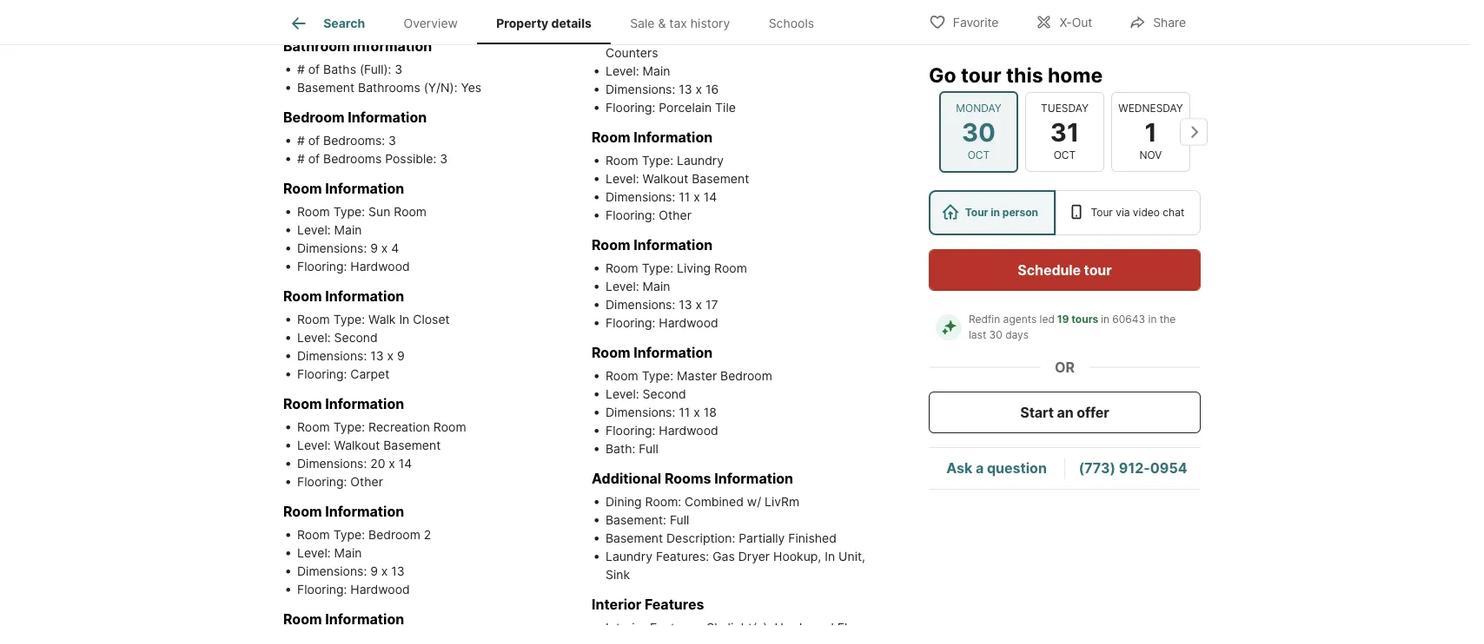 Task type: locate. For each thing, give the bounding box(es) containing it.
type: inside room information room type: living room level: main dimensions: 13 x 17 flooring: hardwood
[[642, 261, 674, 276]]

share button
[[1115, 4, 1201, 40]]

an
[[1058, 404, 1074, 421]]

1 horizontal spatial tour
[[966, 206, 989, 219]]

1 vertical spatial in
[[825, 550, 836, 565]]

912-
[[1120, 460, 1151, 477]]

2 vertical spatial #
[[297, 152, 305, 167]]

dimensions: inside room information room type: sun room level: main dimensions: 9 x 4 flooring: hardwood
[[297, 241, 367, 256]]

11
[[679, 190, 690, 205], [679, 406, 690, 420]]

tours
[[1072, 313, 1099, 326]]

# left bedrooms
[[297, 152, 305, 167]]

11 left 18
[[679, 406, 690, 420]]

9 inside room information room type: bedroom 2 level: main dimensions: 9 x 13 flooring: hardwood
[[371, 565, 378, 580]]

type: inside room information room type: laundry level: walkout basement dimensions: 11 x 14 flooring: other
[[642, 154, 674, 168]]

property details
[[497, 16, 592, 31]]

laundry features:
[[606, 550, 713, 565]]

14 right 20 on the left of page
[[399, 457, 412, 472]]

x inside level: main dimensions: 13 x 16 flooring: porcelain tile
[[696, 82, 703, 97]]

type: inside room information room type: sun room level: main dimensions: 9 x 4 flooring: hardwood
[[334, 205, 365, 220]]

0 vertical spatial of
[[308, 62, 320, 77]]

agents
[[1004, 313, 1037, 326]]

type: for room information room type: master bedroom level: second dimensions: 11 x 18 flooring: hardwood bath: full
[[642, 369, 674, 384]]

tour in person
[[966, 206, 1039, 219]]

0 vertical spatial 14
[[704, 190, 717, 205]]

# for bathroom
[[297, 62, 305, 77]]

walkout inside room information room type: laundry level: walkout basement dimensions: 11 x 14 flooring: other
[[643, 172, 689, 187]]

60643
[[1113, 313, 1146, 326]]

3 of from the top
[[308, 152, 320, 167]]

tax
[[670, 16, 688, 31]]

chat
[[1163, 206, 1185, 219]]

basement down basement:
[[606, 532, 663, 546]]

possible:
[[385, 152, 437, 167]]

tour via video chat option
[[1056, 190, 1201, 236]]

features
[[645, 597, 705, 614]]

2
[[424, 528, 431, 543]]

schools tab
[[750, 3, 834, 44]]

walkout up 20 on the left of page
[[334, 439, 380, 453]]

in left unit,
[[825, 550, 836, 565]]

flooring: inside room information room type: laundry level: walkout basement dimensions: 11 x 14 flooring: other
[[606, 208, 656, 223]]

1 vertical spatial second
[[643, 387, 687, 402]]

1 vertical spatial bedroom
[[721, 369, 773, 384]]

1 horizontal spatial laundry
[[677, 154, 724, 168]]

second
[[334, 331, 378, 346], [643, 387, 687, 402]]

3 right possible:
[[440, 152, 448, 167]]

bedroom right master in the left bottom of the page
[[721, 369, 773, 384]]

0 vertical spatial 9
[[371, 241, 378, 256]]

0 vertical spatial 30
[[962, 117, 996, 147]]

other up living on the top left
[[659, 208, 692, 223]]

overview
[[404, 16, 458, 31]]

tour right virtual
[[341, 9, 368, 24]]

0 vertical spatial walkout
[[643, 172, 689, 187]]

laundry inside room information room type: laundry level: walkout basement dimensions: 11 x 14 flooring: other
[[677, 154, 724, 168]]

1 horizontal spatial bedroom
[[369, 528, 421, 543]]

breakfast
[[713, 27, 767, 42]]

type: left living on the top left
[[642, 261, 674, 276]]

ask
[[947, 460, 973, 477]]

dimensions: inside room information room type: laundry level: walkout basement dimensions: 11 x 14 flooring: other
[[606, 190, 676, 205]]

of for bathroom
[[308, 62, 320, 77]]

in inside gas dryer hookup, in unit, sink
[[825, 550, 836, 565]]

porcelain
[[659, 101, 712, 115]]

information down carpet
[[325, 396, 404, 413]]

0 vertical spatial laundry
[[677, 154, 724, 168]]

bath:
[[606, 442, 636, 457]]

type: for room information room type: walk in closet level: second dimensions: 13 x 9 flooring: carpet
[[334, 313, 365, 327]]

2 horizontal spatial bedroom
[[721, 369, 773, 384]]

hardwood inside room information room type: living room level: main dimensions: 13 x 17 flooring: hardwood
[[659, 316, 719, 331]]

# for bedroom
[[297, 134, 305, 148]]

search
[[324, 16, 365, 31]]

type: left the 2
[[334, 528, 365, 543]]

20
[[371, 457, 385, 472]]

2 vertical spatial of
[[308, 152, 320, 167]]

9 inside room information room type: walk in closet level: second dimensions: 13 x 9 flooring: carpet
[[397, 349, 405, 364]]

x inside room information room type: walk in closet level: second dimensions: 13 x 9 flooring: carpet
[[387, 349, 394, 364]]

None button
[[940, 91, 1019, 173], [1026, 92, 1105, 172], [1112, 92, 1191, 172], [940, 91, 1019, 173], [1026, 92, 1105, 172], [1112, 92, 1191, 172]]

0 horizontal spatial 14
[[399, 457, 412, 472]]

1 vertical spatial full
[[670, 513, 690, 528]]

0 vertical spatial 3
[[395, 62, 403, 77]]

main inside room information room type: bedroom 2 level: main dimensions: 9 x 13 flooring: hardwood
[[334, 546, 362, 561]]

oct inside monday 30 oct
[[968, 149, 990, 162]]

type:
[[642, 9, 674, 24], [606, 27, 641, 42], [642, 154, 674, 168], [334, 205, 365, 220], [642, 261, 674, 276], [334, 313, 365, 327], [642, 369, 674, 384], [334, 420, 365, 435], [334, 528, 365, 543]]

monday 30 oct
[[957, 102, 1002, 162]]

0 horizontal spatial laundry
[[606, 550, 653, 565]]

in right tours
[[1102, 313, 1110, 326]]

x-
[[1060, 15, 1072, 30]]

2 vertical spatial 9
[[371, 565, 378, 580]]

basement down tile
[[692, 172, 750, 187]]

1 horizontal spatial second
[[643, 387, 687, 402]]

schedule tour button
[[929, 249, 1201, 291]]

walkout
[[643, 172, 689, 187], [334, 439, 380, 453]]

gas dryer hookup, in unit, sink
[[606, 550, 866, 583]]

main inside room information room type: living room level: main dimensions: 13 x 17 flooring: hardwood
[[643, 280, 671, 294]]

tour up monday
[[961, 63, 1002, 87]]

x inside room information room type: sun room level: main dimensions: 9 x 4 flooring: hardwood
[[382, 241, 388, 256]]

11 for room information room type: laundry level: walkout basement dimensions: 11 x 14 flooring: other
[[679, 190, 690, 205]]

14 up living on the top left
[[704, 190, 717, 205]]

laundry up sink
[[606, 550, 653, 565]]

0 horizontal spatial full
[[639, 442, 659, 457]]

eating
[[641, 27, 677, 42]]

bedroom inside the bedroom information # of bedrooms: 3 # of bedrooms possible: 3
[[283, 109, 345, 126]]

11 up living on the top left
[[679, 190, 690, 205]]

x inside 'room information room type: master bedroom level: second dimensions: 11 x 18 flooring: hardwood bath: full'
[[694, 406, 700, 420]]

main for room information room type: living room level: main dimensions: 13 x 17 flooring: hardwood
[[643, 280, 671, 294]]

virtual tour (external link) link
[[297, 9, 457, 24]]

&
[[658, 16, 666, 31]]

area-
[[680, 27, 713, 42]]

0 horizontal spatial bedroom
[[283, 109, 345, 126]]

1 oct from the left
[[968, 149, 990, 162]]

main inside room information room type: sun room level: main dimensions: 9 x 4 flooring: hardwood
[[334, 223, 362, 238]]

second inside room information room type: walk in closet level: second dimensions: 13 x 9 flooring: carpet
[[334, 331, 378, 346]]

oct inside tuesday 31 oct
[[1054, 149, 1076, 162]]

11 inside 'room information room type: master bedroom level: second dimensions: 11 x 18 flooring: hardwood bath: full'
[[679, 406, 690, 420]]

30
[[962, 117, 996, 147], [990, 329, 1003, 342]]

type: for room information room type: recreation room level: walkout basement dimensions: 20 x 14 flooring: other
[[334, 420, 365, 435]]

1 horizontal spatial tour
[[1085, 262, 1112, 279]]

full down room:
[[670, 513, 690, 528]]

1 vertical spatial walkout
[[334, 439, 380, 453]]

home
[[1048, 63, 1103, 87]]

bedroom left the 2
[[369, 528, 421, 543]]

hardwood
[[351, 260, 410, 274], [659, 316, 719, 331], [659, 424, 719, 439], [351, 583, 410, 598]]

3 inside the bathroom information # of baths (full): 3 basement bathrooms (y/n): yes
[[395, 62, 403, 77]]

31
[[1051, 117, 1080, 147]]

hardwood inside room information room type: sun room level: main dimensions: 9 x 4 flooring: hardwood
[[351, 260, 410, 274]]

walkout down porcelain
[[643, 172, 689, 187]]

0 horizontal spatial oct
[[968, 149, 990, 162]]

full inside additional rooms information dining room: combined w/ livrm basement: full basement description: partially finished
[[670, 513, 690, 528]]

information up the walk
[[325, 288, 404, 305]]

bedroom up bedrooms: at left top
[[283, 109, 345, 126]]

bedroom inside 'room information room type: master bedroom level: second dimensions: 11 x 18 flooring: hardwood bath: full'
[[721, 369, 773, 384]]

information inside additional rooms information dining room: combined w/ livrm basement: full basement description: partially finished
[[715, 471, 794, 488]]

1 horizontal spatial full
[[670, 513, 690, 528]]

type: for room information room type: sun room level: main dimensions: 9 x 4 flooring: hardwood
[[334, 205, 365, 220]]

30 right last
[[990, 329, 1003, 342]]

0 vertical spatial #
[[297, 62, 305, 77]]

level: inside room information room type: living room level: main dimensions: 13 x 17 flooring: hardwood
[[606, 280, 640, 294]]

information inside the bathroom information # of baths (full): 3 basement bathrooms (y/n): yes
[[353, 38, 432, 55]]

of left bedrooms: at left top
[[308, 134, 320, 148]]

information up the w/
[[715, 471, 794, 488]]

information inside 'room information room type: master bedroom level: second dimensions: 11 x 18 flooring: hardwood bath: full'
[[634, 345, 713, 362]]

0 horizontal spatial tour
[[961, 63, 1002, 87]]

1 vertical spatial tour
[[1085, 262, 1112, 279]]

0 vertical spatial bedroom
[[283, 109, 345, 126]]

2 horizontal spatial tour
[[1091, 206, 1113, 219]]

13 inside room information room type: bedroom 2 level: main dimensions: 9 x 13 flooring: hardwood
[[392, 565, 405, 580]]

hardwood for room information room type: bedroom 2 level: main dimensions: 9 x 13 flooring: hardwood
[[351, 583, 410, 598]]

oct down '31' on the right of the page
[[1054, 149, 1076, 162]]

information
[[353, 38, 432, 55], [348, 109, 427, 126], [634, 129, 713, 146], [325, 180, 404, 197], [634, 237, 713, 254], [325, 288, 404, 305], [634, 345, 713, 362], [325, 396, 404, 413], [715, 471, 794, 488], [325, 504, 404, 521]]

type: inside 'room information room type: master bedroom level: second dimensions: 11 x 18 flooring: hardwood bath: full'
[[642, 369, 674, 384]]

0 horizontal spatial in
[[991, 206, 1001, 219]]

second down master in the left bottom of the page
[[643, 387, 687, 402]]

tour right schedule
[[1085, 262, 1112, 279]]

(y/n):
[[424, 81, 458, 95]]

0 vertical spatial 11
[[679, 190, 690, 205]]

sink
[[606, 568, 630, 583]]

x inside room information room type: living room level: main dimensions: 13 x 17 flooring: hardwood
[[696, 298, 703, 313]]

a
[[976, 460, 984, 477]]

bedroom inside room information room type: bedroom 2 level: main dimensions: 9 x 13 flooring: hardwood
[[369, 528, 421, 543]]

additional
[[592, 471, 662, 488]]

0 horizontal spatial walkout
[[334, 439, 380, 453]]

9 inside room information room type: sun room level: main dimensions: 9 x 4 flooring: hardwood
[[371, 241, 378, 256]]

3 up possible:
[[389, 134, 396, 148]]

type: left sun
[[334, 205, 365, 220]]

1 vertical spatial #
[[297, 134, 305, 148]]

0 horizontal spatial tour
[[341, 9, 368, 24]]

oct down monday
[[968, 149, 990, 162]]

# inside the bathroom information # of baths (full): 3 basement bathrooms (y/n): yes
[[297, 62, 305, 77]]

1 of from the top
[[308, 62, 320, 77]]

1 vertical spatial 30
[[990, 329, 1003, 342]]

sale
[[630, 16, 655, 31]]

other down 20 on the left of page
[[351, 475, 383, 490]]

type: inside room information room type: recreation room level: walkout basement dimensions: 20 x 14 flooring: other
[[334, 420, 365, 435]]

type: for room information room type: living room level: main dimensions: 13 x 17 flooring: hardwood
[[642, 261, 674, 276]]

in right the walk
[[399, 313, 410, 327]]

other inside room information room type: laundry level: walkout basement dimensions: 11 x 14 flooring: other
[[659, 208, 692, 223]]

0 horizontal spatial in
[[399, 313, 410, 327]]

type: for room information room type: laundry level: walkout basement dimensions: 11 x 14 flooring: other
[[642, 154, 674, 168]]

offer
[[1077, 404, 1110, 421]]

1 vertical spatial 9
[[397, 349, 405, 364]]

information for bedroom information # of bedrooms: 3 # of bedrooms possible: 3
[[348, 109, 427, 126]]

dimensions: inside room information room type: recreation room level: walkout basement dimensions: 20 x 14 flooring: other
[[297, 457, 367, 472]]

laundry down porcelain
[[677, 154, 724, 168]]

information inside room information room type: walk in closet level: second dimensions: 13 x 9 flooring: carpet
[[325, 288, 404, 305]]

information up sun
[[325, 180, 404, 197]]

room
[[606, 9, 639, 24], [592, 129, 631, 146], [606, 154, 639, 168], [283, 180, 322, 197], [297, 205, 330, 220], [394, 205, 427, 220], [592, 237, 631, 254], [606, 261, 639, 276], [715, 261, 747, 276], [283, 288, 322, 305], [297, 313, 330, 327], [592, 345, 631, 362], [606, 369, 639, 384], [283, 396, 322, 413], [297, 420, 330, 435], [434, 420, 466, 435], [283, 504, 322, 521], [297, 528, 330, 543]]

bedrooms
[[323, 152, 382, 167]]

30 inside monday 30 oct
[[962, 117, 996, 147]]

hardwood inside 'room information room type: master bedroom level: second dimensions: 11 x 18 flooring: hardwood bath: full'
[[659, 424, 719, 439]]

0 vertical spatial second
[[334, 331, 378, 346]]

2 oct from the left
[[1054, 149, 1076, 162]]

laundry
[[677, 154, 724, 168], [606, 550, 653, 565]]

dimensions: inside level: main dimensions: 13 x 16 flooring: porcelain tile
[[606, 82, 676, 97]]

information down porcelain
[[634, 129, 713, 146]]

information inside room information room type: living room level: main dimensions: 13 x 17 flooring: hardwood
[[634, 237, 713, 254]]

# down bathroom on the left top of page
[[297, 62, 305, 77]]

1 horizontal spatial oct
[[1054, 149, 1076, 162]]

main
[[643, 64, 671, 79], [334, 223, 362, 238], [643, 280, 671, 294], [334, 546, 362, 561]]

1 vertical spatial 3
[[389, 134, 396, 148]]

room information room type: bedroom 2 level: main dimensions: 9 x 13 flooring: hardwood
[[283, 504, 431, 598]]

sale & tax history tab
[[611, 3, 750, 44]]

information inside room information room type: recreation room level: walkout basement dimensions: 20 x 14 flooring: other
[[325, 396, 404, 413]]

basement down recreation
[[384, 439, 441, 453]]

list box
[[929, 190, 1201, 236]]

information for room information room type: walk in closet level: second dimensions: 13 x 9 flooring: carpet
[[325, 288, 404, 305]]

2 horizontal spatial in
[[1149, 313, 1157, 326]]

in left the
[[1149, 313, 1157, 326]]

flooring: inside room information room type: bedroom 2 level: main dimensions: 9 x 13 flooring: hardwood
[[297, 583, 347, 598]]

tour left person
[[966, 206, 989, 219]]

1 horizontal spatial in
[[825, 550, 836, 565]]

1 # from the top
[[297, 62, 305, 77]]

x inside room information room type: laundry level: walkout basement dimensions: 11 x 14 flooring: other
[[694, 190, 700, 205]]

3
[[395, 62, 403, 77], [389, 134, 396, 148], [440, 152, 448, 167]]

in the last 30 days
[[969, 313, 1179, 342]]

1 vertical spatial other
[[351, 475, 383, 490]]

of
[[308, 62, 320, 77], [308, 134, 320, 148], [308, 152, 320, 167]]

x inside room information room type: bedroom 2 level: main dimensions: 9 x 13 flooring: hardwood
[[382, 565, 388, 580]]

2 vertical spatial bedroom
[[369, 528, 421, 543]]

1 horizontal spatial walkout
[[643, 172, 689, 187]]

11 inside room information room type: laundry level: walkout basement dimensions: 11 x 14 flooring: other
[[679, 190, 690, 205]]

1 11 from the top
[[679, 190, 690, 205]]

flooring: inside room information room type: walk in closet level: second dimensions: 13 x 9 flooring: carpet
[[297, 367, 347, 382]]

full right bath:
[[639, 442, 659, 457]]

of inside the bathroom information # of baths (full): 3 basement bathrooms (y/n): yes
[[308, 62, 320, 77]]

0 vertical spatial in
[[399, 313, 410, 327]]

tour inside 'button'
[[1085, 262, 1112, 279]]

0 horizontal spatial other
[[351, 475, 383, 490]]

in inside option
[[991, 206, 1001, 219]]

main inside level: main dimensions: 13 x 16 flooring: porcelain tile
[[643, 64, 671, 79]]

tab list
[[269, 0, 848, 44]]

bedrooms:
[[323, 134, 385, 148]]

information up living on the top left
[[634, 237, 713, 254]]

of down bathroom on the left top of page
[[308, 62, 320, 77]]

information for room information room type: laundry level: walkout basement dimensions: 11 x 14 flooring: other
[[634, 129, 713, 146]]

flooring: inside 'room information room type: master bedroom level: second dimensions: 11 x 18 flooring: hardwood bath: full'
[[606, 424, 656, 439]]

redfin agents led 19 tours in 60643
[[969, 313, 1146, 326]]

type: left master in the left bottom of the page
[[642, 369, 674, 384]]

2 of from the top
[[308, 134, 320, 148]]

room information room type: laundry level: walkout basement dimensions: 11 x 14 flooring: other
[[592, 129, 750, 223]]

3 # from the top
[[297, 152, 305, 167]]

in left person
[[991, 206, 1001, 219]]

1 horizontal spatial other
[[659, 208, 692, 223]]

2 11 from the top
[[679, 406, 690, 420]]

start an offer
[[1021, 404, 1110, 421]]

basement inside room information room type: recreation room level: walkout basement dimensions: 20 x 14 flooring: other
[[384, 439, 441, 453]]

x inside room information room type: recreation room level: walkout basement dimensions: 20 x 14 flooring: other
[[389, 457, 395, 472]]

type: inside room information room type: bedroom 2 level: main dimensions: 9 x 13 flooring: hardwood
[[334, 528, 365, 543]]

room information room type: recreation room level: walkout basement dimensions: 20 x 14 flooring: other
[[283, 396, 466, 490]]

yes
[[461, 81, 482, 95]]

2 # from the top
[[297, 134, 305, 148]]

of left bedrooms
[[308, 152, 320, 167]]

second down the walk
[[334, 331, 378, 346]]

finished
[[789, 532, 837, 546]]

information up (full):
[[353, 38, 432, 55]]

information inside the bedroom information # of bedrooms: 3 # of bedrooms possible: 3
[[348, 109, 427, 126]]

3 up bathrooms at the top left
[[395, 62, 403, 77]]

type: left recreation
[[334, 420, 365, 435]]

19
[[1058, 313, 1070, 326]]

rooms
[[665, 471, 712, 488]]

dimensions:
[[606, 82, 676, 97], [606, 190, 676, 205], [297, 241, 367, 256], [606, 298, 676, 313], [297, 349, 367, 364], [606, 406, 676, 420], [297, 457, 367, 472], [297, 565, 367, 580]]

information down bathrooms at the top left
[[348, 109, 427, 126]]

x-out
[[1060, 15, 1093, 30]]

tour left the via
[[1091, 206, 1113, 219]]

information inside room information room type: sun room level: main dimensions: 9 x 4 flooring: hardwood
[[325, 180, 404, 197]]

tour
[[341, 9, 368, 24], [966, 206, 989, 219], [1091, 206, 1113, 219]]

1 vertical spatial laundry
[[606, 550, 653, 565]]

oct
[[968, 149, 990, 162], [1054, 149, 1076, 162]]

#
[[297, 62, 305, 77], [297, 134, 305, 148], [297, 152, 305, 167]]

type: left the walk
[[334, 313, 365, 327]]

0 vertical spatial full
[[639, 442, 659, 457]]

type: inside room information room type: walk in closet level: second dimensions: 13 x 9 flooring: carpet
[[334, 313, 365, 327]]

full
[[639, 442, 659, 457], [670, 513, 690, 528]]

information inside room information room type: laundry level: walkout basement dimensions: 11 x 14 flooring: other
[[634, 129, 713, 146]]

information inside room information room type: bedroom 2 level: main dimensions: 9 x 13 flooring: hardwood
[[325, 504, 404, 521]]

0 vertical spatial tour
[[961, 63, 1002, 87]]

this
[[1007, 63, 1044, 87]]

type: down porcelain
[[642, 154, 674, 168]]

information up master in the left bottom of the page
[[634, 345, 713, 362]]

1 vertical spatial of
[[308, 134, 320, 148]]

# left bedrooms: at left top
[[297, 134, 305, 148]]

0 horizontal spatial second
[[334, 331, 378, 346]]

30 down monday
[[962, 117, 996, 147]]

hardwood inside room information room type: bedroom 2 level: main dimensions: 9 x 13 flooring: hardwood
[[351, 583, 410, 598]]

1 horizontal spatial 14
[[704, 190, 717, 205]]

tour for go
[[961, 63, 1002, 87]]

1 vertical spatial 11
[[679, 406, 690, 420]]

0 vertical spatial other
[[659, 208, 692, 223]]

1 vertical spatial 14
[[399, 457, 412, 472]]

information down 20 on the left of page
[[325, 504, 404, 521]]

basement down baths
[[297, 81, 355, 95]]



Task type: describe. For each thing, give the bounding box(es) containing it.
of for bedroom
[[308, 134, 320, 148]]

full inside 'room information room type: master bedroom level: second dimensions: 11 x 18 flooring: hardwood bath: full'
[[639, 442, 659, 457]]

next image
[[1181, 118, 1208, 146]]

monday
[[957, 102, 1002, 115]]

schedule
[[1018, 262, 1081, 279]]

9 for room information room type: sun room level: main dimensions: 9 x 4 flooring: hardwood
[[371, 241, 378, 256]]

wednesday
[[1119, 102, 1184, 115]]

tour in person option
[[929, 190, 1056, 236]]

level: inside room information room type: walk in closet level: second dimensions: 13 x 9 flooring: carpet
[[297, 331, 331, 346]]

details
[[552, 16, 592, 31]]

eating area-breakfast bar,island,granite counters
[[606, 27, 872, 61]]

property details tab
[[477, 3, 611, 44]]

counters
[[606, 46, 659, 61]]

dining
[[606, 495, 642, 510]]

link)
[[428, 9, 457, 24]]

13 inside level: main dimensions: 13 x 16 flooring: porcelain tile
[[679, 82, 693, 97]]

level: inside level: main dimensions: 13 x 16 flooring: porcelain tile
[[606, 64, 640, 79]]

level: main dimensions: 13 x 16 flooring: porcelain tile
[[606, 64, 736, 115]]

tour for schedule
[[1085, 262, 1112, 279]]

virtual
[[297, 9, 338, 24]]

tour via video chat
[[1091, 206, 1185, 219]]

hardwood for room information room type: sun room level: main dimensions: 9 x 4 flooring: hardwood
[[351, 260, 410, 274]]

basement inside room information room type: laundry level: walkout basement dimensions: 11 x 14 flooring: other
[[692, 172, 750, 187]]

flooring: inside room information room type: sun room level: main dimensions: 9 x 4 flooring: hardwood
[[297, 260, 347, 274]]

14 inside room information room type: recreation room level: walkout basement dimensions: 20 x 14 flooring: other
[[399, 457, 412, 472]]

dimensions: inside 'room information room type: master bedroom level: second dimensions: 11 x 18 flooring: hardwood bath: full'
[[606, 406, 676, 420]]

dimensions: inside room information room type: living room level: main dimensions: 13 x 17 flooring: hardwood
[[606, 298, 676, 313]]

flooring: inside room information room type: recreation room level: walkout basement dimensions: 20 x 14 flooring: other
[[297, 475, 347, 490]]

redfin
[[969, 313, 1001, 326]]

11 for room information room type: master bedroom level: second dimensions: 11 x 18 flooring: hardwood bath: full
[[679, 406, 690, 420]]

information for room information room type: master bedroom level: second dimensions: 11 x 18 flooring: hardwood bath: full
[[634, 345, 713, 362]]

unit,
[[839, 550, 866, 565]]

hardwood for room information room type: master bedroom level: second dimensions: 11 x 18 flooring: hardwood bath: full
[[659, 424, 719, 439]]

type: for room information room type: bedroom 2 level: main dimensions: 9 x 13 flooring: hardwood
[[334, 528, 365, 543]]

information for room information room type: sun room level: main dimensions: 9 x 4 flooring: hardwood
[[325, 180, 404, 197]]

bathroom
[[283, 38, 350, 55]]

master
[[677, 369, 717, 384]]

bathroom information # of baths (full): 3 basement bathrooms (y/n): yes
[[283, 38, 482, 95]]

(773) 912-0954 link
[[1079, 460, 1188, 477]]

description:
[[667, 532, 736, 546]]

0954
[[1151, 460, 1188, 477]]

nov
[[1140, 149, 1163, 162]]

tuesday 31 oct
[[1042, 102, 1089, 162]]

partially
[[739, 532, 785, 546]]

type: up counters
[[606, 27, 641, 42]]

sun
[[369, 205, 391, 220]]

tuesday
[[1042, 102, 1089, 115]]

room information room type: living room level: main dimensions: 13 x 17 flooring: hardwood
[[592, 237, 747, 331]]

information for room information room type: bedroom 2 level: main dimensions: 9 x 13 flooring: hardwood
[[325, 504, 404, 521]]

overview tab
[[385, 3, 477, 44]]

hookup,
[[774, 550, 822, 565]]

tour for tour via video chat
[[1091, 206, 1113, 219]]

room information room type: walk in closet level: second dimensions: 13 x 9 flooring: carpet
[[283, 288, 450, 382]]

the
[[1160, 313, 1177, 326]]

information for room information room type: recreation room level: walkout basement dimensions: 20 x 14 flooring: other
[[325, 396, 404, 413]]

main for room information room type: bedroom 2 level: main dimensions: 9 x 13 flooring: hardwood
[[334, 546, 362, 561]]

livrm
[[765, 495, 800, 510]]

tour for tour in person
[[966, 206, 989, 219]]

dimensions: inside room information room type: bedroom 2 level: main dimensions: 9 x 13 flooring: hardwood
[[297, 565, 367, 580]]

ask a question link
[[947, 460, 1047, 477]]

second inside 'room information room type: master bedroom level: second dimensions: 11 x 18 flooring: hardwood bath: full'
[[643, 387, 687, 402]]

flooring: inside room information room type: living room level: main dimensions: 13 x 17 flooring: hardwood
[[606, 316, 656, 331]]

interior
[[592, 597, 642, 614]]

ask a question
[[947, 460, 1047, 477]]

out
[[1072, 15, 1093, 30]]

via
[[1116, 206, 1131, 219]]

oct for 30
[[968, 149, 990, 162]]

room information room type: sun room level: main dimensions: 9 x 4 flooring: hardwood
[[283, 180, 427, 274]]

basement:
[[606, 513, 667, 528]]

kitchen
[[677, 9, 721, 24]]

features:
[[656, 550, 710, 565]]

oct for 31
[[1054, 149, 1076, 162]]

room information room type: master bedroom level: second dimensions: 11 x 18 flooring: hardwood bath: full
[[592, 345, 773, 457]]

led
[[1040, 313, 1055, 326]]

share
[[1154, 15, 1187, 30]]

18
[[704, 406, 717, 420]]

bathrooms
[[358, 81, 421, 95]]

last
[[969, 329, 987, 342]]

13 inside room information room type: walk in closet level: second dimensions: 13 x 9 flooring: carpet
[[371, 349, 384, 364]]

2 vertical spatial 3
[[440, 152, 448, 167]]

in inside room information room type: walk in closet level: second dimensions: 13 x 9 flooring: carpet
[[399, 313, 410, 327]]

information for room information room type: living room level: main dimensions: 13 x 17 flooring: hardwood
[[634, 237, 713, 254]]

in inside in the last 30 days
[[1149, 313, 1157, 326]]

basement inside additional rooms information dining room: combined w/ livrm basement: full basement description: partially finished
[[606, 532, 663, 546]]

(external
[[371, 9, 425, 24]]

search link
[[289, 13, 365, 34]]

flooring: inside level: main dimensions: 13 x 16 flooring: porcelain tile
[[606, 101, 656, 115]]

other inside room information room type: recreation room level: walkout basement dimensions: 20 x 14 flooring: other
[[351, 475, 383, 490]]

4
[[392, 241, 399, 256]]

carpet
[[351, 367, 390, 382]]

baths
[[323, 62, 356, 77]]

hardwood for room information room type: living room level: main dimensions: 13 x 17 flooring: hardwood
[[659, 316, 719, 331]]

w/
[[747, 495, 762, 510]]

9 for room information room type: bedroom 2 level: main dimensions: 9 x 13 flooring: hardwood
[[371, 565, 378, 580]]

level: inside room information room type: laundry level: walkout basement dimensions: 11 x 14 flooring: other
[[606, 172, 640, 187]]

walk
[[369, 313, 396, 327]]

gas
[[713, 550, 735, 565]]

bedroom information # of bedrooms: 3 # of bedrooms possible: 3
[[283, 109, 448, 167]]

schedule tour
[[1018, 262, 1112, 279]]

level: inside 'room information room type: master bedroom level: second dimensions: 11 x 18 flooring: hardwood bath: full'
[[606, 387, 640, 402]]

additional rooms information dining room: combined w/ livrm basement: full basement description: partially finished
[[592, 471, 837, 546]]

walkout inside room information room type: recreation room level: walkout basement dimensions: 20 x 14 flooring: other
[[334, 439, 380, 453]]

level: inside room information room type: recreation room level: walkout basement dimensions: 20 x 14 flooring: other
[[297, 439, 331, 453]]

main for room information room type: sun room level: main dimensions: 9 x 4 flooring: hardwood
[[334, 223, 362, 238]]

x-out button
[[1021, 4, 1108, 40]]

combined
[[685, 495, 744, 510]]

information for bathroom information # of baths (full): 3 basement bathrooms (y/n): yes
[[353, 38, 432, 55]]

16
[[706, 82, 719, 97]]

start an offer button
[[929, 392, 1201, 434]]

list box containing tour in person
[[929, 190, 1201, 236]]

history
[[691, 16, 731, 31]]

14 inside room information room type: laundry level: walkout basement dimensions: 11 x 14 flooring: other
[[704, 190, 717, 205]]

(full):
[[360, 62, 392, 77]]

level: inside room information room type: bedroom 2 level: main dimensions: 9 x 13 flooring: hardwood
[[297, 546, 331, 561]]

wednesday 1 nov
[[1119, 102, 1184, 162]]

living
[[677, 261, 711, 276]]

type: up eating
[[642, 9, 674, 24]]

interior features
[[592, 597, 705, 614]]

room type: kitchen
[[606, 9, 721, 24]]

favorite
[[953, 15, 999, 30]]

question
[[987, 460, 1047, 477]]

tab list containing search
[[269, 0, 848, 44]]

go
[[929, 63, 957, 87]]

property
[[497, 16, 549, 31]]

or
[[1055, 359, 1075, 376]]

dryer
[[739, 550, 770, 565]]

dimensions: inside room information room type: walk in closet level: second dimensions: 13 x 9 flooring: carpet
[[297, 349, 367, 364]]

13 inside room information room type: living room level: main dimensions: 13 x 17 flooring: hardwood
[[679, 298, 693, 313]]

schools
[[769, 16, 815, 31]]

level: inside room information room type: sun room level: main dimensions: 9 x 4 flooring: hardwood
[[297, 223, 331, 238]]

person
[[1003, 206, 1039, 219]]

1 horizontal spatial in
[[1102, 313, 1110, 326]]

favorite button
[[914, 4, 1014, 40]]

30 inside in the last 30 days
[[990, 329, 1003, 342]]

basement inside the bathroom information # of baths (full): 3 basement bathrooms (y/n): yes
[[297, 81, 355, 95]]



Task type: vqa. For each thing, say whether or not it's contained in the screenshot.
YES option
no



